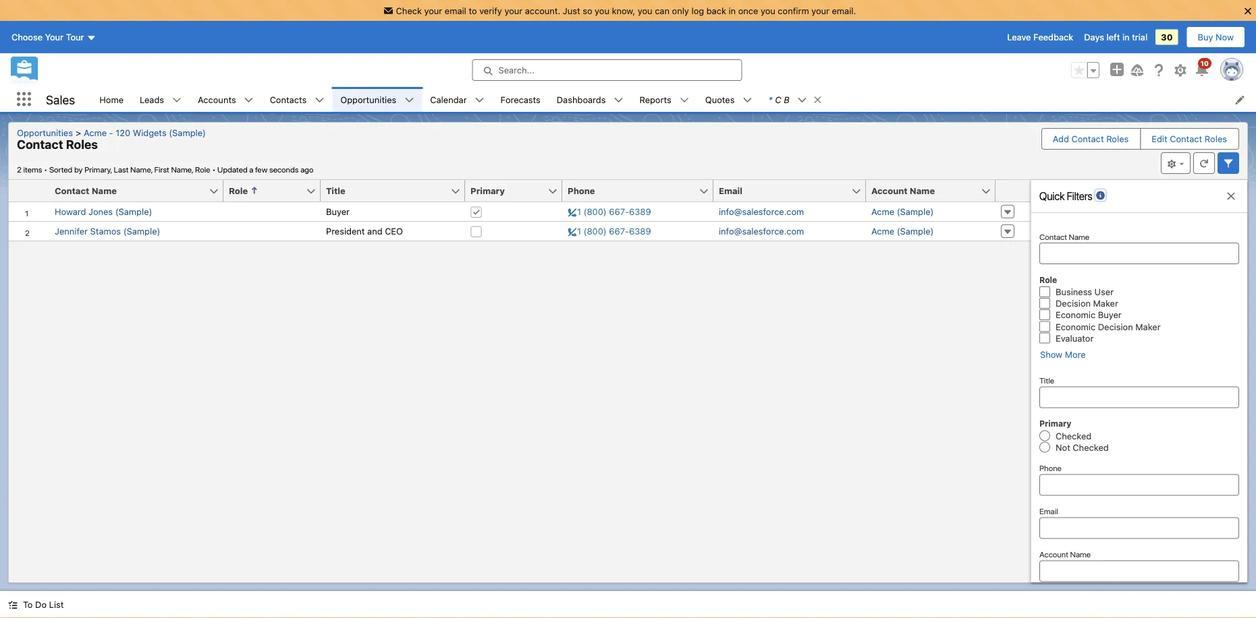 Task type: locate. For each thing, give the bounding box(es) containing it.
roles for add contact roles
[[1106, 134, 1129, 144]]

1 horizontal spatial roles
[[1106, 134, 1129, 144]]

accounts link
[[190, 87, 244, 112]]

and
[[367, 226, 382, 237]]

group
[[1071, 62, 1099, 78]]

0 horizontal spatial opportunities link
[[17, 128, 78, 138]]

1 you from the left
[[595, 5, 609, 16]]

only
[[672, 5, 689, 16]]

you right once
[[761, 5, 775, 16]]

you left can
[[638, 5, 652, 16]]

jennifer stamos (sample)
[[55, 226, 160, 237]]

your left email.
[[811, 5, 829, 16]]

0 horizontal spatial you
[[595, 5, 609, 16]]

reports list item
[[631, 87, 697, 112]]

accounts list item
[[190, 87, 262, 112]]

check your email to verify your account. just so you know, you can only log back in once you confirm your email.
[[396, 5, 856, 16]]

1 horizontal spatial your
[[504, 5, 523, 16]]

0 vertical spatial contact name
[[55, 186, 117, 196]]

acme - 120 widgets (sample) link
[[78, 128, 211, 138]]

email button
[[713, 180, 851, 202]]

name inside the contact name button
[[92, 186, 117, 196]]

primary inside contact roles grid
[[470, 186, 505, 196]]

contact up howard
[[55, 186, 89, 196]]

text default image right the b
[[798, 96, 807, 105]]

maker
[[1093, 299, 1118, 309], [1135, 322, 1161, 332]]

just
[[563, 5, 580, 16]]

0 vertical spatial info@salesforce.com link
[[719, 207, 804, 217]]

0 horizontal spatial in
[[729, 5, 736, 16]]

1 horizontal spatial phone
[[1039, 464, 1062, 473]]

0 vertical spatial email
[[719, 186, 742, 196]]

contact right edit
[[1170, 134, 1202, 144]]

text default image
[[813, 95, 822, 105], [244, 96, 254, 105], [315, 96, 324, 105], [404, 96, 414, 105], [475, 96, 484, 105], [1226, 191, 1236, 202], [8, 601, 18, 610]]

trial
[[1132, 32, 1147, 42]]

text default image inside contacts list item
[[315, 96, 324, 105]]

0 horizontal spatial account
[[871, 186, 908, 196]]

text default image inside to do list button
[[8, 601, 18, 610]]

email.
[[832, 5, 856, 16]]

1 horizontal spatial maker
[[1135, 322, 1161, 332]]

text default image for reports
[[679, 96, 689, 105]]

2 horizontal spatial your
[[811, 5, 829, 16]]

1 vertical spatial title
[[1039, 376, 1054, 386]]

0 vertical spatial click to dial disabled image
[[568, 207, 651, 217]]

0 horizontal spatial •
[[44, 165, 47, 174]]

1 vertical spatial in
[[1122, 32, 1130, 42]]

1 horizontal spatial account
[[1039, 550, 1068, 560]]

account name
[[871, 186, 935, 196], [1039, 550, 1091, 560]]

buyer up "president"
[[326, 207, 350, 217]]

widgets
[[133, 128, 166, 138]]

leads list item
[[132, 87, 190, 112]]

0 vertical spatial account name
[[871, 186, 935, 196]]

home link
[[91, 87, 132, 112]]

1 vertical spatial phone
[[1039, 464, 1062, 473]]

0 vertical spatial role
[[195, 165, 210, 174]]

c
[[775, 94, 781, 105]]

first
[[154, 165, 169, 174]]

0 horizontal spatial account name
[[871, 186, 935, 196]]

info@salesforce.com
[[719, 207, 804, 217], [719, 226, 804, 237]]

roles up by
[[66, 137, 98, 152]]

buy now button
[[1186, 26, 1245, 48]]

1 horizontal spatial contact name
[[1039, 232, 1089, 242]]

roles
[[1106, 134, 1129, 144], [1205, 134, 1227, 144], [66, 137, 98, 152]]

choose your tour
[[11, 32, 84, 42]]

Account Name text field
[[1039, 561, 1239, 583]]

email inside button
[[719, 186, 742, 196]]

0 vertical spatial primary
[[470, 186, 505, 196]]

jones
[[88, 207, 113, 217]]

text default image inside contact roles|contact roles|list view element
[[1226, 191, 1236, 202]]

text default image inside dashboards list item
[[614, 96, 623, 105]]

contact roles
[[17, 137, 98, 152]]

1 horizontal spatial role
[[229, 186, 248, 196]]

1 vertical spatial info@salesforce.com link
[[719, 226, 804, 237]]

1 vertical spatial decision
[[1098, 322, 1133, 332]]

decision
[[1056, 299, 1091, 309], [1098, 322, 1133, 332]]

to do list
[[23, 600, 64, 610]]

1 vertical spatial account name
[[1039, 550, 1091, 560]]

1 info@salesforce.com from the top
[[719, 207, 804, 217]]

contact name down by
[[55, 186, 117, 196]]

decision down economic buyer
[[1098, 322, 1133, 332]]

acme - 120 widgets (sample)
[[84, 128, 206, 138]]

contact right add at right top
[[1071, 134, 1104, 144]]

name, right first
[[171, 165, 193, 174]]

account.
[[525, 5, 560, 16]]

5 text default image from the left
[[798, 96, 807, 105]]

text default image for dashboards
[[614, 96, 623, 105]]

1 horizontal spatial buyer
[[1098, 310, 1121, 320]]

text default image left *
[[743, 96, 752, 105]]

2 vertical spatial acme
[[871, 226, 894, 237]]

2 acme (sample) link from the top
[[871, 226, 934, 237]]

• right items
[[44, 165, 47, 174]]

opportunities list item
[[332, 87, 422, 112]]

action element
[[996, 180, 1031, 202]]

list item
[[760, 87, 829, 112]]

text default image inside quotes list item
[[743, 96, 752, 105]]

opportunities
[[340, 94, 396, 105], [17, 128, 73, 138]]

name, right last
[[130, 165, 152, 174]]

text default image down search... button
[[614, 96, 623, 105]]

in right back
[[729, 5, 736, 16]]

contact name down quick filters
[[1039, 232, 1089, 242]]

click to dial disabled image
[[568, 207, 651, 217], [568, 226, 651, 237]]

Email text field
[[1039, 518, 1239, 540]]

0 vertical spatial phone
[[568, 186, 595, 196]]

roles for edit contact roles
[[1205, 134, 1227, 144]]

text default image right reports
[[679, 96, 689, 105]]

0 vertical spatial info@salesforce.com
[[719, 207, 804, 217]]

primary up not
[[1039, 419, 1071, 429]]

120
[[116, 128, 130, 138]]

1 vertical spatial info@salesforce.com
[[719, 226, 804, 237]]

0 horizontal spatial your
[[424, 5, 442, 16]]

contact
[[1071, 134, 1104, 144], [1170, 134, 1202, 144], [17, 137, 63, 152], [55, 186, 89, 196], [1039, 232, 1067, 242]]

1 vertical spatial role
[[229, 186, 248, 196]]

your
[[45, 32, 63, 42]]

add
[[1053, 134, 1069, 144]]

1 click to dial disabled image from the top
[[568, 207, 651, 217]]

text default image for quotes
[[743, 96, 752, 105]]

2 horizontal spatial you
[[761, 5, 775, 16]]

add contact roles button
[[1042, 129, 1139, 149]]

1 horizontal spatial opportunities link
[[332, 87, 404, 112]]

0 horizontal spatial primary
[[470, 186, 505, 196]]

0 horizontal spatial phone
[[568, 186, 595, 196]]

tour
[[66, 32, 84, 42]]

0 vertical spatial acme (sample)
[[871, 207, 934, 217]]

email
[[719, 186, 742, 196], [1039, 507, 1058, 517]]

do
[[35, 600, 47, 610]]

0 vertical spatial acme
[[84, 128, 107, 138]]

ago
[[300, 165, 314, 174]]

contact name
[[55, 186, 117, 196], [1039, 232, 1089, 242]]

1 • from the left
[[44, 165, 47, 174]]

name,
[[130, 165, 152, 174], [171, 165, 193, 174]]

0 vertical spatial account
[[871, 186, 908, 196]]

role
[[195, 165, 210, 174], [229, 186, 248, 196], [1039, 275, 1057, 285]]

1 text default image from the left
[[172, 96, 182, 105]]

0 vertical spatial opportunities
[[340, 94, 396, 105]]

text default image inside accounts list item
[[244, 96, 254, 105]]

1 vertical spatial acme (sample) link
[[871, 226, 934, 237]]

accounts
[[198, 94, 236, 105]]

calendar list item
[[422, 87, 492, 112]]

0 vertical spatial buyer
[[326, 207, 350, 217]]

show more button
[[1039, 344, 1086, 365]]

email element
[[713, 180, 874, 202]]

a
[[249, 165, 253, 174]]

buyer up economic decision maker
[[1098, 310, 1121, 320]]

• left "updated"
[[212, 165, 216, 174]]

0 horizontal spatial email
[[719, 186, 742, 196]]

2 • from the left
[[212, 165, 216, 174]]

2 vertical spatial role
[[1039, 275, 1057, 285]]

to
[[469, 5, 477, 16]]

0 horizontal spatial roles
[[66, 137, 98, 152]]

email
[[445, 5, 466, 16]]

opportunities inside opportunities list item
[[340, 94, 396, 105]]

quotes
[[705, 94, 735, 105]]

search...
[[498, 65, 535, 75]]

your right verify
[[504, 5, 523, 16]]

0 vertical spatial decision
[[1056, 299, 1091, 309]]

phone button
[[562, 180, 699, 202]]

buy now
[[1198, 32, 1234, 42]]

contact name button
[[49, 180, 209, 202]]

1 vertical spatial maker
[[1135, 322, 1161, 332]]

3 text default image from the left
[[679, 96, 689, 105]]

title inside button
[[326, 186, 345, 196]]

text default image
[[172, 96, 182, 105], [614, 96, 623, 105], [679, 96, 689, 105], [743, 96, 752, 105], [798, 96, 807, 105]]

text default image inside leads list item
[[172, 96, 182, 105]]

title button
[[321, 180, 450, 202]]

title
[[326, 186, 345, 196], [1039, 376, 1054, 386]]

0 horizontal spatial name,
[[130, 165, 152, 174]]

buyer
[[326, 207, 350, 217], [1098, 310, 1121, 320]]

1 horizontal spatial decision
[[1098, 322, 1133, 332]]

1 horizontal spatial primary
[[1039, 419, 1071, 429]]

you
[[595, 5, 609, 16], [638, 5, 652, 16], [761, 5, 775, 16]]

evaluator
[[1056, 333, 1094, 343]]

contacts
[[270, 94, 307, 105]]

title up "president"
[[326, 186, 345, 196]]

4 text default image from the left
[[743, 96, 752, 105]]

2 info@salesforce.com from the top
[[719, 226, 804, 237]]

once
[[738, 5, 758, 16]]

1 horizontal spatial title
[[1039, 376, 1054, 386]]

2 text default image from the left
[[614, 96, 623, 105]]

your
[[424, 5, 442, 16], [504, 5, 523, 16], [811, 5, 829, 16]]

cell
[[223, 221, 321, 241]]

roles right edit
[[1205, 134, 1227, 144]]

2 economic from the top
[[1056, 322, 1096, 332]]

contact up items
[[17, 137, 63, 152]]

text default image right leads
[[172, 96, 182, 105]]

role down "updated"
[[229, 186, 248, 196]]

primary up "true" image
[[470, 186, 505, 196]]

2 horizontal spatial role
[[1039, 275, 1057, 285]]

economic up evaluator
[[1056, 322, 1096, 332]]

text default image inside reports list item
[[679, 96, 689, 105]]

0 vertical spatial maker
[[1093, 299, 1118, 309]]

contact down quick
[[1039, 232, 1067, 242]]

choose
[[11, 32, 43, 42]]

checked
[[1056, 431, 1092, 441], [1073, 443, 1109, 453]]

confirm
[[778, 5, 809, 16]]

role up business
[[1039, 275, 1057, 285]]

text default image inside list item
[[798, 96, 807, 105]]

0 vertical spatial economic
[[1056, 310, 1096, 320]]

leave
[[1007, 32, 1031, 42]]

text default image inside list item
[[813, 95, 822, 105]]

1 horizontal spatial name,
[[171, 165, 193, 174]]

item number element
[[9, 180, 49, 202]]

dashboards list item
[[549, 87, 631, 112]]

1 vertical spatial click to dial disabled image
[[568, 226, 651, 237]]

1 horizontal spatial opportunities
[[340, 94, 396, 105]]

roles left edit
[[1106, 134, 1129, 144]]

checked up not checked
[[1056, 431, 1092, 441]]

0 horizontal spatial contact name
[[55, 186, 117, 196]]

2 horizontal spatial roles
[[1205, 134, 1227, 144]]

1 vertical spatial economic
[[1056, 322, 1096, 332]]

1 vertical spatial primary
[[1039, 419, 1071, 429]]

role left "updated"
[[195, 165, 210, 174]]

0 horizontal spatial role
[[195, 165, 210, 174]]

calendar
[[430, 94, 467, 105]]

you right the so
[[595, 5, 609, 16]]

leads
[[140, 94, 164, 105]]

1 horizontal spatial •
[[212, 165, 216, 174]]

-
[[109, 128, 113, 138]]

0 vertical spatial title
[[326, 186, 345, 196]]

2
[[17, 165, 22, 174]]

1 vertical spatial opportunities link
[[17, 128, 78, 138]]

1 name, from the left
[[130, 165, 152, 174]]

account name element
[[866, 180, 1004, 202]]

1 vertical spatial acme (sample)
[[871, 226, 934, 237]]

contact roles status
[[17, 165, 217, 174]]

checked right not
[[1073, 443, 1109, 453]]

Title text field
[[1039, 387, 1239, 409]]

2 items • sorted by primary, last name, first name, role • updated a few seconds ago
[[17, 165, 314, 174]]

0 horizontal spatial buyer
[[326, 207, 350, 217]]

quick filters
[[1039, 190, 1092, 203]]

1 horizontal spatial email
[[1039, 507, 1058, 517]]

in right left
[[1122, 32, 1130, 42]]

0 horizontal spatial opportunities
[[17, 128, 73, 138]]

your left email
[[424, 5, 442, 16]]

account
[[871, 186, 908, 196], [1039, 550, 1068, 560]]

1 economic from the top
[[1056, 310, 1096, 320]]

decision down business
[[1056, 299, 1091, 309]]

name inside account name button
[[910, 186, 935, 196]]

name
[[92, 186, 117, 196], [910, 186, 935, 196], [1069, 232, 1089, 242], [1070, 550, 1091, 560]]

acme (sample) link
[[871, 207, 934, 217], [871, 226, 934, 237]]

info@salesforce.com link
[[719, 207, 804, 217], [719, 226, 804, 237]]

item number image
[[9, 180, 49, 202]]

list
[[91, 87, 1256, 112]]

0 vertical spatial acme (sample) link
[[871, 207, 934, 217]]

forecasts link
[[492, 87, 549, 112]]

list item containing *
[[760, 87, 829, 112]]

title down "show"
[[1039, 376, 1054, 386]]

1 horizontal spatial you
[[638, 5, 652, 16]]

economic down 'decision maker'
[[1056, 310, 1096, 320]]

1 vertical spatial opportunities
[[17, 128, 73, 138]]

1 acme (sample) from the top
[[871, 207, 934, 217]]

sorted
[[49, 165, 72, 174]]

back
[[706, 5, 726, 16]]

0 horizontal spatial title
[[326, 186, 345, 196]]

left
[[1107, 32, 1120, 42]]



Task type: describe. For each thing, give the bounding box(es) containing it.
* c b
[[768, 94, 789, 105]]

opportunities inside contact roles|contact roles|list view element
[[17, 128, 73, 138]]

contact name inside button
[[55, 186, 117, 196]]

sales
[[46, 92, 75, 107]]

action image
[[996, 180, 1031, 202]]

1 vertical spatial checked
[[1073, 443, 1109, 453]]

not checked
[[1056, 443, 1109, 453]]

contacts list item
[[262, 87, 332, 112]]

1 info@salesforce.com link from the top
[[719, 207, 804, 217]]

calendar link
[[422, 87, 475, 112]]

1 vertical spatial contact name
[[1039, 232, 1089, 242]]

jennifer stamos (sample) link
[[55, 226, 160, 237]]

economic for economic buyer
[[1056, 310, 1096, 320]]

president
[[326, 226, 365, 237]]

contact inside button
[[55, 186, 89, 196]]

account inside button
[[871, 186, 908, 196]]

few
[[255, 165, 268, 174]]

phone element
[[562, 180, 721, 202]]

edit contact roles
[[1152, 134, 1227, 144]]

1 vertical spatial acme
[[871, 207, 894, 217]]

false image
[[470, 226, 482, 237]]

add contact roles
[[1053, 134, 1129, 144]]

economic buyer
[[1056, 310, 1121, 320]]

business user
[[1056, 287, 1114, 297]]

howard
[[55, 207, 86, 217]]

show
[[1040, 350, 1062, 360]]

true image
[[470, 206, 482, 218]]

howard jones (sample)
[[55, 207, 152, 217]]

list
[[49, 600, 64, 610]]

1 horizontal spatial account name
[[1039, 550, 1091, 560]]

can
[[655, 5, 670, 16]]

contacts link
[[262, 87, 315, 112]]

contact roles|contact roles|list view element
[[8, 122, 1248, 584]]

reports
[[639, 94, 671, 105]]

Phone text field
[[1039, 475, 1239, 496]]

decision maker
[[1056, 299, 1118, 309]]

days left in trial
[[1084, 32, 1147, 42]]

filters
[[1067, 190, 1092, 203]]

verify
[[479, 5, 502, 16]]

quotes list item
[[697, 87, 760, 112]]

economic decision maker
[[1056, 322, 1161, 332]]

so
[[583, 5, 592, 16]]

log
[[691, 5, 704, 16]]

seconds
[[269, 165, 299, 174]]

text default image inside calendar list item
[[475, 96, 484, 105]]

0 horizontal spatial maker
[[1093, 299, 1118, 309]]

stamos
[[90, 226, 121, 237]]

0 horizontal spatial decision
[[1056, 299, 1091, 309]]

1 vertical spatial email
[[1039, 507, 1058, 517]]

howard jones (sample) link
[[55, 207, 152, 217]]

by
[[74, 165, 83, 174]]

role inside button
[[229, 186, 248, 196]]

buy
[[1198, 32, 1213, 42]]

1 vertical spatial buyer
[[1098, 310, 1121, 320]]

account name button
[[866, 180, 981, 202]]

2 you from the left
[[638, 5, 652, 16]]

1 acme (sample) link from the top
[[871, 207, 934, 217]]

role element
[[223, 180, 329, 202]]

items
[[23, 165, 42, 174]]

to do list button
[[0, 592, 72, 619]]

1 vertical spatial account
[[1039, 550, 1068, 560]]

primary element
[[465, 180, 570, 202]]

reports link
[[631, 87, 679, 112]]

10 button
[[1194, 58, 1211, 78]]

phone inside button
[[568, 186, 595, 196]]

user
[[1094, 287, 1114, 297]]

more
[[1065, 350, 1086, 360]]

leave feedback
[[1007, 32, 1073, 42]]

edit
[[1152, 134, 1167, 144]]

search... button
[[472, 59, 742, 81]]

title element
[[321, 180, 473, 202]]

2 acme (sample) from the top
[[871, 226, 934, 237]]

3 you from the left
[[761, 5, 775, 16]]

contact name element
[[49, 180, 231, 202]]

president and ceo
[[326, 226, 403, 237]]

feedback
[[1033, 32, 1073, 42]]

buyer inside contact roles grid
[[326, 207, 350, 217]]

ceo
[[385, 226, 403, 237]]

contact roles grid
[[9, 180, 1031, 242]]

2 info@salesforce.com link from the top
[[719, 226, 804, 237]]

2 name, from the left
[[171, 165, 193, 174]]

0 vertical spatial opportunities link
[[332, 87, 404, 112]]

Contact Name text field
[[1039, 243, 1239, 265]]

30
[[1161, 32, 1173, 42]]

b
[[784, 94, 789, 105]]

primary,
[[84, 165, 112, 174]]

2 click to dial disabled image from the top
[[568, 226, 651, 237]]

economic for economic decision maker
[[1056, 322, 1096, 332]]

role button
[[223, 180, 306, 202]]

0 vertical spatial checked
[[1056, 431, 1092, 441]]

edit contact roles button
[[1141, 129, 1238, 149]]

choose your tour button
[[11, 26, 97, 48]]

1 your from the left
[[424, 5, 442, 16]]

10
[[1201, 59, 1209, 67]]

know,
[[612, 5, 635, 16]]

text default image inside opportunities list item
[[404, 96, 414, 105]]

*
[[768, 94, 772, 105]]

updated
[[217, 165, 248, 174]]

1 horizontal spatial in
[[1122, 32, 1130, 42]]

jennifer
[[55, 226, 88, 237]]

account name inside button
[[871, 186, 935, 196]]

check
[[396, 5, 422, 16]]

to
[[23, 600, 33, 610]]

business
[[1056, 287, 1092, 297]]

days
[[1084, 32, 1104, 42]]

dashboards
[[557, 94, 606, 105]]

forecasts
[[500, 94, 540, 105]]

list containing home
[[91, 87, 1256, 112]]

cell inside contact roles grid
[[223, 221, 321, 241]]

leads link
[[132, 87, 172, 112]]

text default image for leads
[[172, 96, 182, 105]]

3 your from the left
[[811, 5, 829, 16]]

0 vertical spatial in
[[729, 5, 736, 16]]

2 your from the left
[[504, 5, 523, 16]]

now
[[1216, 32, 1234, 42]]

dashboards link
[[549, 87, 614, 112]]

quick
[[1039, 190, 1065, 203]]



Task type: vqa. For each thing, say whether or not it's contained in the screenshot.
Calendar
yes



